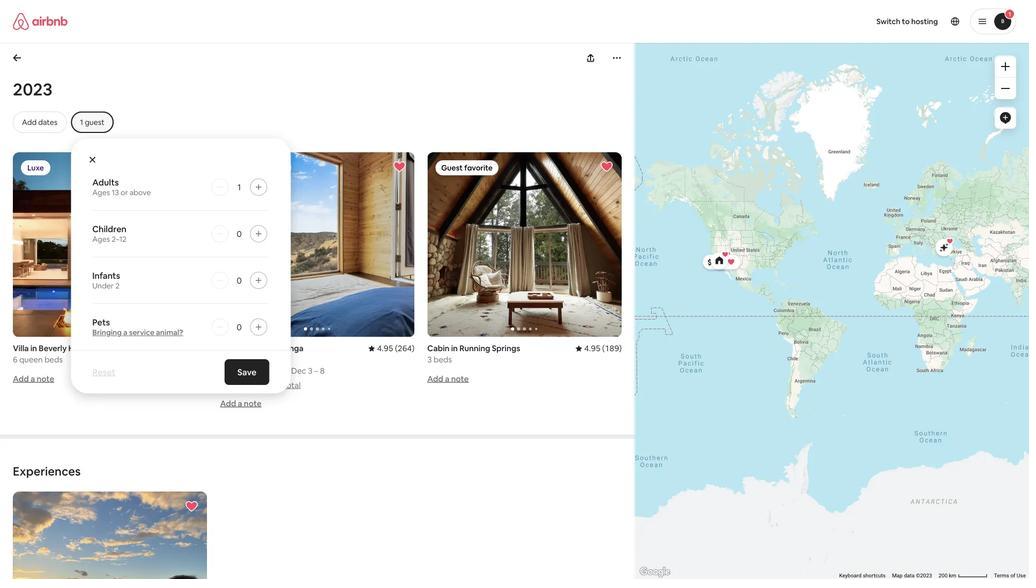 Task type: vqa. For each thing, say whether or not it's contained in the screenshot.
Airbnb,
no



Task type: describe. For each thing, give the bounding box(es) containing it.
13
[[112, 188, 119, 197]]

200 km button
[[936, 572, 991, 579]]

beds for tiny
[[226, 354, 245, 365]]

(189)
[[602, 343, 622, 354]]

terms
[[995, 572, 1010, 579]]

night
[[238, 380, 257, 391]]

200 km
[[939, 572, 958, 579]]

add a place to the map image
[[999, 112, 1012, 124]]

$161 inside tiny home in aguanga 3 beds 5 nights · saved for dec 3 – 8 $161 night · $947 total
[[220, 380, 237, 391]]

save
[[237, 366, 256, 377]]

1 for 1
[[238, 181, 241, 192]]

bringing
[[92, 328, 122, 337]]

of
[[1011, 572, 1016, 579]]

$947
[[264, 380, 282, 391]]

5
[[220, 366, 225, 376]]

200
[[939, 572, 948, 579]]

infants under 2
[[92, 270, 120, 291]]

1 guest button
[[71, 112, 114, 133]]

(264)
[[395, 343, 415, 354]]

2023
[[13, 78, 52, 100]]

3 for tiny
[[220, 354, 225, 365]]

saved
[[255, 366, 277, 376]]

experiences
[[13, 464, 81, 479]]

zoom out image
[[1002, 84, 1010, 93]]

group for villa in beverly hills
[[13, 152, 207, 337]]

note for villa in beverly hills
[[37, 373, 54, 384]]

aguanga
[[269, 343, 304, 354]]

under
[[92, 281, 114, 291]]

remove from wishlist: cabin in running springs image
[[601, 160, 613, 173]]

a inside pets bringing a service animal?
[[123, 328, 127, 337]]

beds inside villa in beverly hills 6 queen beds
[[44, 354, 63, 365]]

add a note button for cabin in running springs
[[428, 373, 469, 384]]

4.95 for 4.95 (264)
[[377, 343, 393, 354]]

terms of use link
[[995, 572, 1026, 579]]

0 horizontal spatial ·
[[251, 366, 253, 376]]

group for tiny home in aguanga
[[220, 152, 415, 337]]

6
[[13, 354, 18, 365]]

profile element
[[528, 0, 1017, 43]]

3 for cabin
[[428, 354, 432, 365]]

0 for children
[[237, 228, 242, 239]]

pets bringing a service animal?
[[92, 317, 183, 337]]

use
[[1017, 572, 1026, 579]]

shortcuts
[[863, 572, 886, 579]]

$161 button
[[703, 255, 741, 270]]

save button
[[225, 359, 269, 385]]

©2023
[[916, 572, 933, 579]]

–
[[314, 366, 318, 376]]

add a note button for tiny home in aguanga
[[220, 398, 262, 409]]

4.95 out of 5 average rating,  264 reviews image
[[369, 343, 415, 354]]

zoom in image
[[1002, 62, 1010, 71]]

total
[[284, 380, 301, 391]]

children ages 2–12
[[92, 223, 127, 244]]

group for cabin in running springs
[[428, 152, 622, 337]]

cabin
[[428, 343, 450, 354]]

a for cabin in running springs
[[445, 373, 450, 384]]

guest
[[85, 117, 105, 127]]

google map
including 3 saved stays. region
[[626, 42, 1029, 579]]

or
[[121, 188, 128, 197]]

reset button
[[87, 361, 121, 383]]

bringing a service animal? button
[[92, 328, 183, 337]]

4.95 (189)
[[584, 343, 622, 354]]

tiny home in aguanga 3 beds 5 nights · saved for dec 3 – 8 $161 night · $947 total
[[220, 343, 325, 391]]

4.95 (264)
[[377, 343, 415, 354]]



Task type: locate. For each thing, give the bounding box(es) containing it.
running
[[460, 343, 490, 354]]

2 vertical spatial 0
[[237, 321, 242, 332]]

beds inside tiny home in aguanga 3 beds 5 nights · saved for dec 3 – 8 $161 night · $947 total
[[226, 354, 245, 365]]

a for tiny home in aguanga
[[238, 398, 242, 409]]

3 group from the left
[[428, 152, 622, 337]]

above
[[130, 188, 151, 197]]

8
[[320, 366, 325, 376]]

group
[[13, 152, 207, 337], [220, 152, 415, 337], [428, 152, 622, 337]]

infants
[[92, 270, 120, 281]]

1 vertical spatial ·
[[260, 380, 261, 391]]

0 horizontal spatial add a note button
[[13, 373, 54, 384]]

data
[[904, 572, 915, 579]]

0 vertical spatial ·
[[251, 366, 253, 376]]

map data ©2023
[[892, 572, 933, 579]]

reset
[[92, 366, 115, 377]]

0 horizontal spatial 3
[[220, 354, 225, 365]]

tiny
[[220, 343, 236, 354]]

add a note for villa in beverly hills
[[13, 373, 54, 384]]

children
[[92, 223, 126, 234]]

unsave this experience image
[[185, 500, 198, 513]]

home
[[238, 343, 259, 354]]

·
[[251, 366, 253, 376], [260, 380, 261, 391]]

2
[[115, 281, 120, 291]]

add a note button down cabin
[[428, 373, 469, 384]]

add a note for cabin in running springs
[[428, 373, 469, 384]]

a down queen
[[31, 373, 35, 384]]

in inside villa in beverly hills 6 queen beds
[[30, 343, 37, 354]]

in right cabin
[[451, 343, 458, 354]]

map
[[892, 572, 903, 579]]

1 inside dropdown button
[[80, 117, 83, 127]]

1 horizontal spatial add a note
[[220, 398, 262, 409]]

beds down beverly
[[44, 354, 63, 365]]

3
[[220, 354, 225, 365], [428, 354, 432, 365], [308, 366, 313, 376]]

2 horizontal spatial add
[[428, 373, 443, 384]]

4.95
[[377, 343, 393, 354], [584, 343, 601, 354]]

3 down cabin
[[428, 354, 432, 365]]

beds up nights on the left bottom of page
[[226, 354, 245, 365]]

0
[[237, 228, 242, 239], [237, 275, 242, 286], [237, 321, 242, 332]]

cabin in running springs 3 beds
[[428, 343, 520, 365]]

add a note button
[[13, 373, 54, 384], [428, 373, 469, 384], [220, 398, 262, 409]]

1 vertical spatial 1
[[238, 181, 241, 192]]

add a note down queen
[[13, 373, 54, 384]]

keyboard shortcuts
[[840, 572, 886, 579]]

dec
[[291, 366, 306, 376]]

1 vertical spatial $161
[[220, 380, 237, 391]]

beds
[[44, 354, 63, 365], [226, 354, 245, 365], [434, 354, 452, 365]]

ages left "2–12"
[[92, 234, 110, 244]]

hills
[[68, 343, 84, 354]]

· left $947
[[260, 380, 261, 391]]

0 horizontal spatial $161
[[220, 380, 237, 391]]

a left the service on the left
[[123, 328, 127, 337]]

1 horizontal spatial 3
[[308, 366, 313, 376]]

ages inside "children ages 2–12"
[[92, 234, 110, 244]]

1 in from the left
[[30, 343, 37, 354]]

note for tiny home in aguanga
[[244, 398, 262, 409]]

0 horizontal spatial beds
[[44, 354, 63, 365]]

add down 5
[[220, 398, 236, 409]]

in
[[30, 343, 37, 354], [261, 343, 268, 354], [451, 343, 458, 354]]

1 horizontal spatial $161
[[708, 257, 723, 267]]

ages
[[92, 188, 110, 197], [92, 234, 110, 244]]

1 horizontal spatial group
[[220, 152, 415, 337]]

4.95 left (264)
[[377, 343, 393, 354]]

2–12
[[112, 234, 127, 244]]

add for villa in beverly hills
[[13, 373, 29, 384]]

villa in beverly hills 6 queen beds
[[13, 343, 84, 365]]

add a note button down night
[[220, 398, 262, 409]]

villa
[[13, 343, 29, 354]]

in right "home"
[[261, 343, 268, 354]]

service
[[129, 328, 154, 337]]

add a note down cabin
[[428, 373, 469, 384]]

3 0 from the top
[[237, 321, 242, 332]]

2 0 from the top
[[237, 275, 242, 286]]

add down '6'
[[13, 373, 29, 384]]

0 horizontal spatial 1
[[80, 117, 83, 127]]

0 vertical spatial $161
[[708, 257, 723, 267]]

1 beds from the left
[[44, 354, 63, 365]]

2 horizontal spatial note
[[451, 373, 469, 384]]

· left saved
[[251, 366, 253, 376]]

beds for cabin
[[434, 354, 452, 365]]

0 horizontal spatial in
[[30, 343, 37, 354]]

a for villa in beverly hills
[[31, 373, 35, 384]]

2 group from the left
[[220, 152, 415, 337]]

1 horizontal spatial add a note button
[[220, 398, 262, 409]]

animal?
[[156, 328, 183, 337]]

note down queen
[[37, 373, 54, 384]]

2 4.95 from the left
[[584, 343, 601, 354]]

0 horizontal spatial add a note
[[13, 373, 54, 384]]

1 inside dialog
[[238, 181, 241, 192]]

3 left –
[[308, 366, 313, 376]]

1 horizontal spatial in
[[261, 343, 268, 354]]

0 for infants
[[237, 275, 242, 286]]

dialog
[[71, 138, 291, 394]]

0 vertical spatial 0
[[237, 228, 242, 239]]

google image
[[638, 565, 673, 579]]

1 horizontal spatial 4.95
[[584, 343, 601, 354]]

1
[[80, 117, 83, 127], [238, 181, 241, 192]]

1 horizontal spatial 1
[[238, 181, 241, 192]]

2 horizontal spatial add a note
[[428, 373, 469, 384]]

0 horizontal spatial 4.95
[[377, 343, 393, 354]]

in inside 'cabin in running springs 3 beds'
[[451, 343, 458, 354]]

1 horizontal spatial ·
[[260, 380, 261, 391]]

1 4.95 from the left
[[377, 343, 393, 354]]

in for cabin
[[451, 343, 458, 354]]

2 horizontal spatial add a note button
[[428, 373, 469, 384]]

beds down cabin
[[434, 354, 452, 365]]

keyboard
[[840, 572, 862, 579]]

$947 total button
[[264, 380, 301, 391]]

1 0 from the top
[[237, 228, 242, 239]]

1 for 1 guest
[[80, 117, 83, 127]]

4.95 left (189)
[[584, 343, 601, 354]]

add down cabin
[[428, 373, 443, 384]]

add
[[13, 373, 29, 384], [428, 373, 443, 384], [220, 398, 236, 409]]

2 beds from the left
[[226, 354, 245, 365]]

2 horizontal spatial beds
[[434, 354, 452, 365]]

$161 inside button
[[708, 257, 723, 267]]

note for cabin in running springs
[[451, 373, 469, 384]]

note down 'cabin in running springs 3 beds' in the bottom of the page
[[451, 373, 469, 384]]

in for villa
[[30, 343, 37, 354]]

3 inside 'cabin in running springs 3 beds'
[[428, 354, 432, 365]]

2 horizontal spatial 3
[[428, 354, 432, 365]]

pets
[[92, 317, 110, 328]]

a down night
[[238, 398, 242, 409]]

km
[[949, 572, 957, 579]]

add a note
[[13, 373, 54, 384], [428, 373, 469, 384], [220, 398, 262, 409]]

1 group from the left
[[13, 152, 207, 337]]

1 horizontal spatial note
[[244, 398, 262, 409]]

1 vertical spatial 0
[[237, 275, 242, 286]]

ages left 13 in the left of the page
[[92, 188, 110, 197]]

add a note button down queen
[[13, 373, 54, 384]]

ages for adults
[[92, 188, 110, 197]]

3 in from the left
[[451, 343, 458, 354]]

note down night
[[244, 398, 262, 409]]

a down cabin
[[445, 373, 450, 384]]

2 horizontal spatial group
[[428, 152, 622, 337]]

1 ages from the top
[[92, 188, 110, 197]]

add for tiny home in aguanga
[[220, 398, 236, 409]]

2 horizontal spatial in
[[451, 343, 458, 354]]

add a note button for villa in beverly hills
[[13, 373, 54, 384]]

4.95 out of 5 average rating,  189 reviews image
[[576, 343, 622, 354]]

beverly
[[39, 343, 67, 354]]

a
[[123, 328, 127, 337], [31, 373, 35, 384], [445, 373, 450, 384], [238, 398, 242, 409]]

queen
[[19, 354, 43, 365]]

note
[[37, 373, 54, 384], [451, 373, 469, 384], [244, 398, 262, 409]]

add a note down night
[[220, 398, 262, 409]]

3 up 5
[[220, 354, 225, 365]]

keyboard shortcuts button
[[840, 572, 886, 579]]

0 vertical spatial 1
[[80, 117, 83, 127]]

0 horizontal spatial note
[[37, 373, 54, 384]]

$161
[[708, 257, 723, 267], [220, 380, 237, 391]]

terms of use
[[995, 572, 1026, 579]]

1 vertical spatial ages
[[92, 234, 110, 244]]

adults
[[92, 177, 119, 188]]

dialog containing adults
[[71, 138, 291, 394]]

for
[[279, 366, 290, 376]]

add for cabin in running springs
[[428, 373, 443, 384]]

4.95 for 4.95 (189)
[[584, 343, 601, 354]]

ages inside the adults ages 13 or above
[[92, 188, 110, 197]]

ages for children
[[92, 234, 110, 244]]

1 horizontal spatial add
[[220, 398, 236, 409]]

in up queen
[[30, 343, 37, 354]]

0 horizontal spatial add
[[13, 373, 29, 384]]

0 for pets
[[237, 321, 242, 332]]

0 vertical spatial ages
[[92, 188, 110, 197]]

3 beds from the left
[[434, 354, 452, 365]]

remove from wishlist: tiny home in aguanga image
[[393, 160, 406, 173]]

springs
[[492, 343, 520, 354]]

adults ages 13 or above
[[92, 177, 151, 197]]

2 in from the left
[[261, 343, 268, 354]]

1 guest
[[80, 117, 105, 127]]

0 horizontal spatial group
[[13, 152, 207, 337]]

1 horizontal spatial beds
[[226, 354, 245, 365]]

2 ages from the top
[[92, 234, 110, 244]]

nights
[[226, 366, 249, 376]]

beds inside 'cabin in running springs 3 beds'
[[434, 354, 452, 365]]

add a note for tiny home in aguanga
[[220, 398, 262, 409]]

in inside tiny home in aguanga 3 beds 5 nights · saved for dec 3 – 8 $161 night · $947 total
[[261, 343, 268, 354]]



